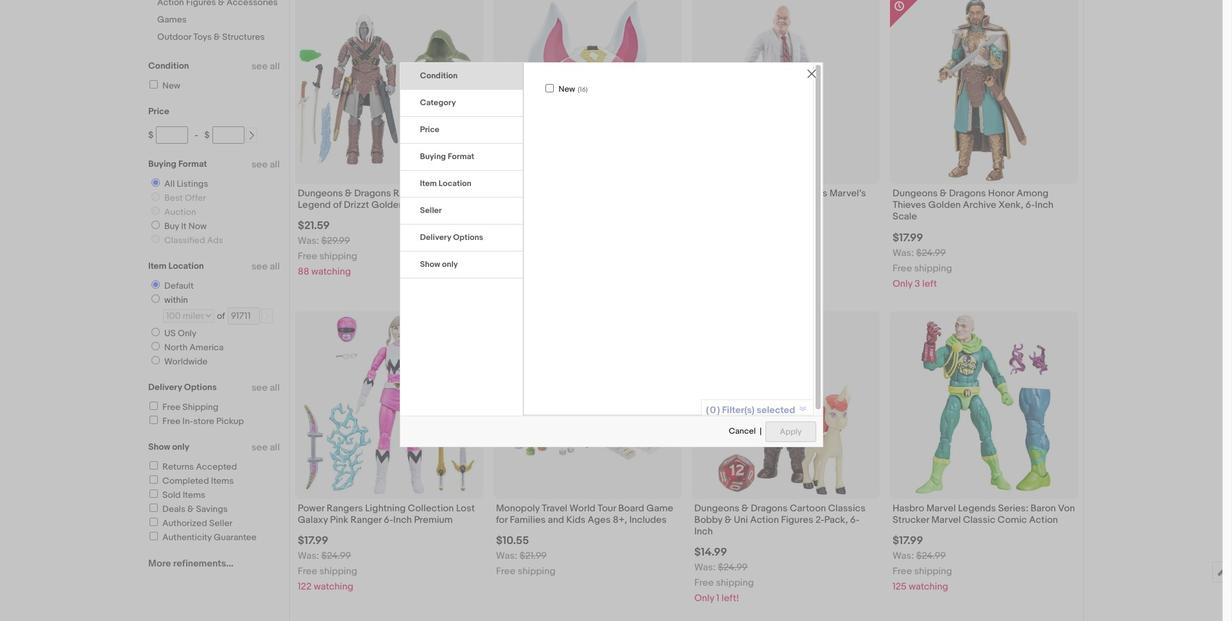 Task type: vqa. For each thing, say whether or not it's contained in the screenshot.
"item" related to About this item
no



Task type: locate. For each thing, give the bounding box(es) containing it.
free up 88
[[298, 250, 317, 263]]

$24.99 down $14.99
[[718, 562, 748, 574]]

0 vertical spatial only
[[442, 259, 458, 269]]

1 horizontal spatial series
[[800, 187, 827, 200]]

shipping down pink
[[319, 565, 357, 577]]

-
[[195, 130, 198, 141]]

5 see all button from the top
[[252, 441, 280, 454]]

was: inside $17.99 was: $24.99 free shipping only 3 left
[[893, 247, 914, 259]]

& for dungeons & dragons cartoon classics bobby & uni action figures 2-pack, 6- inch
[[742, 502, 749, 514]]

0 horizontal spatial of
[[217, 311, 225, 321]]

cancel
[[729, 426, 756, 436]]

free inside $10.55 was: $21.99 free shipping
[[496, 565, 516, 577]]

$17.99 down the strucker on the bottom right of the page
[[893, 534, 923, 547]]

$24.99 inside the $17.99 was: $24.99 free shipping 122 watching
[[321, 550, 351, 562]]

buy
[[164, 221, 179, 232]]

shipping down $21.99
[[518, 565, 555, 577]]

go image
[[262, 312, 271, 321]]

watching right 125
[[909, 581, 948, 593]]

1 horizontal spatial new
[[559, 84, 575, 94]]

item right r.a. at the left top of page
[[420, 178, 437, 189]]

0 horizontal spatial show
[[148, 441, 170, 452]]

condition inside tab list
[[420, 70, 458, 81]]

legends left series:
[[958, 502, 996, 514]]

1 series from the left
[[631, 187, 659, 200]]

1 vertical spatial show
[[148, 441, 170, 452]]

Auction radio
[[151, 207, 160, 215]]

dungeons inside dungeons & dragons r.a. salvatore's the legend of drizzt golden archive drizzt
[[298, 187, 343, 200]]

0 horizontal spatial delivery options
[[148, 382, 217, 393]]

was: down '$21.59'
[[298, 235, 319, 247]]

only left 3
[[893, 278, 912, 290]]

shipping inside $10.55 was: $21.99 free shipping
[[518, 565, 555, 577]]

see for item location
[[252, 261, 268, 273]]

watching inside $17.99 was: $24.99 free shipping 125 watching
[[909, 581, 948, 593]]

0 horizontal spatial show only
[[148, 441, 189, 452]]

action right egghead
[[736, 199, 764, 211]]

0 vertical spatial options
[[453, 232, 483, 242]]

0 horizontal spatial dungeons
[[298, 187, 343, 200]]

None checkbox
[[546, 84, 554, 92]]

free inside $14.99 was: $24.99 free shipping only 1 left!
[[694, 577, 714, 589]]

was: down $14.99
[[694, 562, 716, 574]]

1 horizontal spatial drizzt
[[442, 199, 467, 211]]

legends for marvel
[[958, 502, 996, 514]]

2 horizontal spatial only
[[893, 278, 912, 290]]

$24.99 inside $14.99 was: $24.99 free shipping only 1 left!
[[718, 562, 748, 574]]

hasbro inside hasbro fortnite victory royale series drift mask collectible roleplay toy
[[496, 187, 528, 200]]

see for show only
[[252, 441, 268, 454]]

watching right 88
[[311, 266, 351, 278]]

hasbro marvel legends series marvel's egghead action figures (6") image
[[692, 0, 880, 184]]

dungeons & dragons cartoon classics bobby & uni action figures 2-pack, 6-inch image
[[692, 311, 880, 499]]

refinements...
[[173, 558, 233, 570]]

0 vertical spatial delivery
[[420, 232, 451, 242]]

within radio
[[151, 295, 160, 303]]

$24.99 down pink
[[321, 550, 351, 562]]

tab list
[[400, 63, 523, 278]]

was: up 122
[[298, 550, 319, 562]]

deals & savings
[[162, 504, 228, 515]]

$10.55
[[496, 534, 529, 547]]

shipping down $29.99
[[319, 250, 357, 263]]

88
[[298, 266, 309, 278]]

was: inside $14.99 was: $24.99 free shipping only 1 left!
[[694, 562, 716, 574]]

2 horizontal spatial inch
[[1035, 199, 1053, 211]]

dungeons
[[298, 187, 343, 200], [893, 187, 938, 200], [694, 502, 739, 514]]

seller
[[420, 205, 442, 215], [209, 518, 232, 529]]

format up 'the'
[[448, 151, 474, 162]]

figures left (6")
[[767, 199, 799, 211]]

classified ads link
[[146, 235, 226, 246]]

Buy It Now radio
[[151, 221, 160, 229]]

dragons for $21.59
[[354, 187, 391, 200]]

$24.99 down the strucker on the bottom right of the page
[[916, 550, 946, 562]]

4 see all button from the top
[[252, 382, 280, 394]]

& right thieves
[[940, 187, 947, 200]]

& inside dungeons & dragons r.a. salvatore's the legend of drizzt golden archive drizzt
[[345, 187, 352, 200]]

delivery
[[420, 232, 451, 242], [148, 382, 182, 393]]

item location up default
[[148, 261, 204, 271]]

was: for $14.99 was: $24.99 free shipping only 1 left!
[[694, 562, 716, 574]]

3 all from the top
[[270, 261, 280, 273]]

only up returns
[[172, 441, 189, 452]]

0 horizontal spatial 6-
[[384, 514, 393, 526]]

dragons inside dungeons & dragons honor among thieves golden archive xenk, 6-inch scale
[[949, 187, 986, 200]]

& right legend
[[345, 187, 352, 200]]

Authorized Seller checkbox
[[150, 518, 158, 526]]

none checkbox inside dialog
[[546, 84, 554, 92]]

seller down "savings"
[[209, 518, 232, 529]]

0 horizontal spatial location
[[168, 261, 204, 271]]

items up deals & savings
[[183, 490, 205, 501]]

location up default
[[168, 261, 204, 271]]

6- right ranger
[[384, 514, 393, 526]]

figures left '2-'
[[781, 514, 813, 526]]

buying up all listings option
[[148, 158, 176, 169]]

new inside dialog
[[559, 84, 575, 94]]

$ left minimum value text field
[[148, 130, 153, 141]]

shipping inside $13.99 was: $24.99 free shipping 25 sold
[[518, 250, 555, 263]]

Classified Ads radio
[[151, 235, 160, 243]]

default
[[164, 280, 194, 291]]

$ right -
[[204, 130, 210, 141]]

was: down $13.99
[[496, 235, 517, 247]]

authenticity guarantee link
[[148, 532, 257, 543]]

$24.99 inside $17.99 was: $24.99 free shipping 125 watching
[[916, 550, 946, 562]]

shipping inside $17.99 was: $24.99 free shipping only 3 left
[[914, 262, 952, 274]]

sold items
[[162, 490, 205, 501]]

fortnite
[[530, 187, 564, 200]]

1 all from the top
[[270, 60, 280, 73]]

1 see from the top
[[252, 60, 268, 73]]

all for delivery options
[[270, 382, 280, 394]]

free up 25
[[496, 250, 516, 263]]

3 see all from the top
[[252, 261, 280, 273]]

1 horizontal spatial dungeons
[[694, 502, 739, 514]]

1 $ from the left
[[148, 130, 153, 141]]

Minimum Value text field
[[156, 126, 188, 144]]

archive left the xenk,
[[963, 199, 996, 211]]

1 vertical spatial location
[[168, 261, 204, 271]]

delivery options up free shipping link in the bottom of the page
[[148, 382, 217, 393]]

$ for minimum value text field
[[148, 130, 153, 141]]

watching for $17.99 was: $24.99 free shipping 125 watching
[[909, 581, 948, 593]]

ads
[[207, 235, 223, 246]]

2 $ from the left
[[204, 130, 210, 141]]

0 horizontal spatial only
[[172, 441, 189, 452]]

archive left 'the'
[[406, 199, 439, 211]]

1 horizontal spatial legends
[[958, 502, 996, 514]]

condition up new link
[[148, 60, 189, 71]]

free down $10.55
[[496, 565, 516, 577]]

buying format up salvatore's
[[420, 151, 474, 162]]

6- inside dungeons & dragons cartoon classics bobby & uni action figures 2-pack, 6- inch
[[850, 514, 860, 526]]

was: up 125
[[893, 550, 914, 562]]

free for $14.99 was: $24.99 free shipping only 1 left!
[[694, 577, 714, 589]]

0 vertical spatial show
[[420, 259, 440, 269]]

Free In-store Pickup checkbox
[[150, 416, 158, 424]]

1 vertical spatial options
[[184, 382, 217, 393]]

returns
[[162, 461, 194, 472]]

royale
[[600, 187, 629, 200]]

0 vertical spatial figures
[[767, 199, 799, 211]]

series left marvel's
[[800, 187, 827, 200]]

power rangers lightning collection lost galaxy pink ranger 6-inch premium image
[[295, 311, 483, 499]]

3 see all button from the top
[[252, 261, 280, 273]]

& inside dungeons & dragons honor among thieves golden archive xenk, 6-inch scale
[[940, 187, 947, 200]]

1 vertical spatial only
[[178, 328, 196, 339]]

1 see all button from the top
[[252, 60, 280, 73]]

inch inside power rangers lightning collection lost galaxy pink ranger 6-inch premium
[[393, 514, 412, 526]]

golden left salvatore's
[[371, 199, 404, 211]]

1 horizontal spatial delivery options
[[420, 232, 483, 242]]

free down $14.99
[[694, 577, 714, 589]]

for
[[496, 514, 508, 526]]

was: down $10.55
[[496, 550, 517, 562]]

all
[[270, 60, 280, 73], [270, 158, 280, 171], [270, 261, 280, 273], [270, 382, 280, 394], [270, 441, 280, 454]]

0 vertical spatial seller
[[420, 205, 442, 215]]

inch right the xenk,
[[1035, 199, 1053, 211]]

inch up $14.99
[[694, 525, 713, 538]]

options up shipping
[[184, 382, 217, 393]]

$17.99 was: $24.99 free shipping only 3 left
[[893, 231, 952, 290]]

victory
[[566, 187, 597, 200]]

buying up salvatore's
[[420, 151, 446, 162]]

0 vertical spatial only
[[893, 278, 912, 290]]

dungeons & dragons honor among thieves golden archive xenk, 6-inch scale image
[[890, 0, 1078, 184]]

legends left (6")
[[760, 187, 798, 200]]

4 see all from the top
[[252, 382, 280, 394]]

Worldwide radio
[[151, 356, 160, 364]]

show only left 25
[[420, 259, 458, 269]]

action right comic on the right bottom
[[1029, 514, 1058, 526]]

0 vertical spatial item
[[420, 178, 437, 189]]

watching inside the $17.99 was: $24.99 free shipping 122 watching
[[314, 581, 353, 593]]

1 horizontal spatial hasbro
[[694, 187, 726, 200]]

free
[[298, 250, 317, 263], [496, 250, 516, 263], [893, 262, 912, 274], [162, 402, 180, 413], [162, 416, 180, 427], [298, 565, 317, 577], [496, 565, 516, 577], [893, 565, 912, 577], [694, 577, 714, 589]]

of
[[333, 199, 342, 211], [217, 311, 225, 321]]

condition up the category
[[420, 70, 458, 81]]

1 horizontal spatial show
[[420, 259, 440, 269]]

dialog
[[0, 0, 1232, 621]]

1 horizontal spatial dragons
[[751, 502, 788, 514]]

free inside $13.99 was: $24.99 free shipping 25 sold
[[496, 250, 516, 263]]

action right uni
[[750, 514, 779, 526]]

$17.99 inside $17.99 was: $24.99 free shipping only 3 left
[[893, 231, 923, 244]]

1 horizontal spatial archive
[[963, 199, 996, 211]]

$21.59 was: $29.99 free shipping 88 watching
[[298, 220, 357, 278]]

savings
[[196, 504, 228, 515]]

8+,
[[613, 514, 627, 526]]

see all button for show only
[[252, 441, 280, 454]]

shipping inside $21.59 was: $29.99 free shipping 88 watching
[[319, 250, 357, 263]]

0 vertical spatial show only
[[420, 259, 458, 269]]

completed items
[[162, 475, 234, 486]]

hasbro inside hasbro marvel legends series: baron von strucker marvel classic comic action
[[893, 502, 924, 514]]

figures
[[767, 199, 799, 211], [781, 514, 813, 526]]

2 horizontal spatial dragons
[[949, 187, 986, 200]]

location right r.a. at the left top of page
[[439, 178, 471, 189]]

0 horizontal spatial items
[[183, 490, 205, 501]]

new link
[[148, 80, 180, 91]]

free inside $17.99 was: $24.99 free shipping only 3 left
[[893, 262, 912, 274]]

dungeons up scale
[[893, 187, 938, 200]]

buying format up all listings link
[[148, 158, 207, 169]]

series right "royale"
[[631, 187, 659, 200]]

5 all from the top
[[270, 441, 280, 454]]

0 horizontal spatial buying
[[148, 158, 176, 169]]

was: inside $13.99 was: $24.99 free shipping 25 sold
[[496, 235, 517, 247]]

0 horizontal spatial item
[[148, 261, 166, 271]]

golden inside dungeons & dragons r.a. salvatore's the legend of drizzt golden archive drizzt
[[371, 199, 404, 211]]

free up 122
[[298, 565, 317, 577]]

free down scale
[[893, 262, 912, 274]]

& for dungeons & dragons honor among thieves golden archive xenk, 6-inch scale
[[940, 187, 947, 200]]

dragons right uni
[[751, 502, 788, 514]]

Deals & Savings checkbox
[[150, 504, 158, 512]]

only left 25
[[442, 259, 458, 269]]

legends inside hasbro marvel legends series marvel's egghead action figures (6")
[[760, 187, 798, 200]]

1 vertical spatial figures
[[781, 514, 813, 526]]

5 see all from the top
[[252, 441, 280, 454]]

dialog containing condition
[[0, 0, 1232, 621]]

free up 125
[[893, 565, 912, 577]]

& right toys
[[214, 31, 220, 42]]

4 all from the top
[[270, 382, 280, 394]]

all for buying format
[[270, 158, 280, 171]]

1 vertical spatial item
[[148, 261, 166, 271]]

shipping up sold
[[518, 250, 555, 263]]

dungeons inside dungeons & dragons honor among thieves golden archive xenk, 6-inch scale
[[893, 187, 938, 200]]

marvel for action
[[728, 187, 758, 200]]

watching
[[311, 266, 351, 278], [314, 581, 353, 593], [909, 581, 948, 593]]

of left 91711 text box
[[217, 311, 225, 321]]

items down 'accepted' at the bottom of page
[[211, 475, 234, 486]]

0 vertical spatial of
[[333, 199, 342, 211]]

condition
[[148, 60, 189, 71], [420, 70, 458, 81]]

marvel inside hasbro marvel legends series marvel's egghead action figures (6")
[[728, 187, 758, 200]]

2 horizontal spatial hasbro
[[893, 502, 924, 514]]

3 see from the top
[[252, 261, 268, 273]]

free inside $21.59 was: $29.99 free shipping 88 watching
[[298, 250, 317, 263]]

0 horizontal spatial legends
[[760, 187, 798, 200]]

free for $17.99 was: $24.99 free shipping 125 watching
[[893, 565, 912, 577]]

see all button for delivery options
[[252, 382, 280, 394]]

2 archive from the left
[[963, 199, 996, 211]]

$17.99 down scale
[[893, 231, 923, 244]]

classics
[[828, 502, 865, 514]]

0 horizontal spatial new
[[162, 80, 180, 91]]

Free Shipping checkbox
[[150, 402, 158, 410]]

drizzt left drift
[[442, 199, 467, 211]]

5 see from the top
[[252, 441, 268, 454]]

inch inside dungeons & dragons honor among thieves golden archive xenk, 6-inch scale
[[1035, 199, 1053, 211]]

shipping for $21.59 was: $29.99 free shipping 88 watching
[[319, 250, 357, 263]]

free inside $17.99 was: $24.99 free shipping 125 watching
[[893, 565, 912, 577]]

only
[[442, 259, 458, 269], [172, 441, 189, 452]]

watching inside $21.59 was: $29.99 free shipping 88 watching
[[311, 266, 351, 278]]

0 horizontal spatial price
[[148, 106, 169, 117]]

Completed Items checkbox
[[150, 475, 158, 484]]

show only up returns
[[148, 441, 189, 452]]

2 golden from the left
[[928, 199, 961, 211]]

premium
[[414, 514, 453, 526]]

1 drizzt from the left
[[344, 199, 369, 211]]

deals & savings link
[[148, 504, 228, 515]]

dragons
[[354, 187, 391, 200], [949, 187, 986, 200], [751, 502, 788, 514]]

1 vertical spatial items
[[183, 490, 205, 501]]

0 horizontal spatial drizzt
[[344, 199, 369, 211]]

Sold Items checkbox
[[150, 490, 158, 498]]

0 horizontal spatial inch
[[393, 514, 412, 526]]

1 see all from the top
[[252, 60, 280, 73]]

includes
[[629, 514, 667, 526]]

inch
[[1035, 199, 1053, 211], [393, 514, 412, 526], [694, 525, 713, 538]]

games outdoor toys & structures
[[157, 14, 265, 42]]

1 horizontal spatial items
[[211, 475, 234, 486]]

shipping inside the $17.99 was: $24.99 free shipping 122 watching
[[319, 565, 357, 577]]

seller down salvatore's
[[420, 205, 442, 215]]

only up the north america link
[[178, 328, 196, 339]]

dragons for $17.99
[[949, 187, 986, 200]]

delivery down salvatore's
[[420, 232, 451, 242]]

dragons left honor on the right top of the page
[[949, 187, 986, 200]]

new right new checkbox
[[162, 80, 180, 91]]

see all for condition
[[252, 60, 280, 73]]

6- inside dungeons & dragons honor among thieves golden archive xenk, 6-inch scale
[[1025, 199, 1035, 211]]

0 vertical spatial items
[[211, 475, 234, 486]]

lost
[[456, 502, 475, 514]]

2 series from the left
[[800, 187, 827, 200]]

shipping
[[319, 250, 357, 263], [518, 250, 555, 263], [914, 262, 952, 274], [319, 565, 357, 577], [518, 565, 555, 577], [914, 565, 952, 577], [716, 577, 754, 589]]

dungeons up '$21.59'
[[298, 187, 343, 200]]

0 vertical spatial item location
[[420, 178, 471, 189]]

0 horizontal spatial $
[[148, 130, 153, 141]]

power rangers lightning collection lost galaxy pink ranger 6-inch premium
[[298, 502, 475, 526]]

$24.99 up left in the top of the page
[[916, 247, 946, 259]]

0 vertical spatial location
[[439, 178, 471, 189]]

hasbro
[[496, 187, 528, 200], [694, 187, 726, 200], [893, 502, 924, 514]]

toys
[[193, 31, 212, 42]]

among
[[1017, 187, 1048, 200]]

collection
[[408, 502, 454, 514]]

dragons for $14.99
[[751, 502, 788, 514]]

$17.99 for $17.99 was: $24.99 free shipping 122 watching
[[298, 534, 328, 547]]

series inside hasbro marvel legends series marvel's egghead action figures (6")
[[800, 187, 827, 200]]

$24.99 inside $13.99 was: $24.99 free shipping 25 sold
[[520, 235, 549, 247]]

2 vertical spatial only
[[694, 592, 714, 605]]

outdoor toys & structures link
[[157, 31, 265, 42]]

2 horizontal spatial dungeons
[[893, 187, 938, 200]]

see for delivery options
[[252, 382, 268, 394]]

0 horizontal spatial options
[[184, 382, 217, 393]]

dungeons inside dungeons & dragons cartoon classics bobby & uni action figures 2-pack, 6- inch
[[694, 502, 739, 514]]

free inside the $17.99 was: $24.99 free shipping 122 watching
[[298, 565, 317, 577]]

0 horizontal spatial only
[[178, 328, 196, 339]]

0 vertical spatial legends
[[760, 187, 798, 200]]

left!
[[722, 592, 739, 605]]

hasbro fortnite victory royale series drift mask collectible roleplay toy
[[496, 187, 659, 211]]

0 horizontal spatial buying format
[[148, 158, 207, 169]]

games
[[157, 14, 187, 25]]

shipping inside $14.99 was: $24.99 free shipping only 1 left!
[[716, 577, 754, 589]]

$17.99 was: $24.99 free shipping 122 watching
[[298, 534, 357, 593]]

shipping for $17.99 was: $24.99 free shipping 125 watching
[[914, 565, 952, 577]]

figures inside hasbro marvel legends series marvel's egghead action figures (6")
[[767, 199, 799, 211]]

archive
[[406, 199, 439, 211], [963, 199, 996, 211]]

shipping inside $17.99 was: $24.99 free shipping 125 watching
[[914, 565, 952, 577]]

all for condition
[[270, 60, 280, 73]]

shipping up left!
[[716, 577, 754, 589]]

& up the authorized seller link
[[187, 504, 194, 515]]

1 horizontal spatial only
[[694, 592, 714, 605]]

options down 'the'
[[453, 232, 483, 242]]

0 horizontal spatial series
[[631, 187, 659, 200]]

items
[[211, 475, 234, 486], [183, 490, 205, 501]]

show
[[420, 259, 440, 269], [148, 441, 170, 452]]

price
[[148, 106, 169, 117], [420, 124, 439, 135]]

4 see from the top
[[252, 382, 268, 394]]

hasbro marvel legends series: baron von strucker marvel classic comic action link
[[893, 502, 1075, 529]]

0 horizontal spatial seller
[[209, 518, 232, 529]]

1 horizontal spatial condition
[[420, 70, 458, 81]]

0 horizontal spatial golden
[[371, 199, 404, 211]]

was: inside $21.59 was: $29.99 free shipping 88 watching
[[298, 235, 319, 247]]

accepted
[[196, 461, 237, 472]]

1 vertical spatial of
[[217, 311, 225, 321]]

0 horizontal spatial dragons
[[354, 187, 391, 200]]

action inside hasbro marvel legends series: baron von strucker marvel classic comic action
[[1029, 514, 1058, 526]]

listings
[[177, 178, 208, 189]]

1 golden from the left
[[371, 199, 404, 211]]

1 vertical spatial show only
[[148, 441, 189, 452]]

Maximum Value text field
[[212, 126, 244, 144]]

only inside $17.99 was: $24.99 free shipping only 3 left
[[893, 278, 912, 290]]

hasbro for $13.99
[[496, 187, 528, 200]]

shipping down the strucker on the bottom right of the page
[[914, 565, 952, 577]]

golden right thieves
[[928, 199, 961, 211]]

north america
[[164, 342, 224, 353]]

was: inside $17.99 was: $24.99 free shipping 125 watching
[[893, 550, 914, 562]]

1 horizontal spatial $
[[204, 130, 210, 141]]

6- right pack, in the right of the page
[[850, 514, 860, 526]]

dungeons for $17.99
[[893, 187, 938, 200]]

dragons inside dungeons & dragons r.a. salvatore's the legend of drizzt golden archive drizzt
[[354, 187, 391, 200]]

1 vertical spatial item location
[[148, 261, 204, 271]]

was: inside $10.55 was: $21.99 free shipping
[[496, 550, 517, 562]]

drizzt up $29.99
[[344, 199, 369, 211]]

0 horizontal spatial archive
[[406, 199, 439, 211]]

$17.99
[[893, 231, 923, 244], [298, 534, 328, 547], [893, 534, 923, 547]]

$24.99 inside $17.99 was: $24.99 free shipping only 3 left
[[916, 247, 946, 259]]

shipping up left in the top of the page
[[914, 262, 952, 274]]

0 horizontal spatial delivery
[[148, 382, 182, 393]]

1 horizontal spatial location
[[439, 178, 471, 189]]

auction
[[164, 207, 196, 218]]

only inside $14.99 was: $24.99 free shipping only 1 left!
[[694, 592, 714, 605]]

dragons inside dungeons & dragons cartoon classics bobby & uni action figures 2-pack, 6- inch
[[751, 502, 788, 514]]

dungeons for $21.59
[[298, 187, 343, 200]]

legends inside hasbro marvel legends series: baron von strucker marvel classic comic action
[[958, 502, 996, 514]]

item location right r.a. at the left top of page
[[420, 178, 471, 189]]

new left "("
[[559, 84, 575, 94]]

format up listings
[[178, 158, 207, 169]]

watching right 122
[[314, 581, 353, 593]]

Returns Accepted checkbox
[[150, 461, 158, 470]]

dungeons up $14.99
[[694, 502, 739, 514]]

1 horizontal spatial buying
[[420, 151, 446, 162]]

& right bobby
[[742, 502, 749, 514]]

inch left premium
[[393, 514, 412, 526]]

2 see all button from the top
[[252, 158, 280, 171]]

was: inside the $17.99 was: $24.99 free shipping 122 watching
[[298, 550, 319, 562]]

0 horizontal spatial item location
[[148, 261, 204, 271]]

free for $17.99 was: $24.99 free shipping 122 watching
[[298, 565, 317, 577]]

1 archive from the left
[[406, 199, 439, 211]]

1 horizontal spatial golden
[[928, 199, 961, 211]]

price down new link
[[148, 106, 169, 117]]

returns accepted
[[162, 461, 237, 472]]

inch inside dungeons & dragons cartoon classics bobby & uni action figures 2-pack, 6- inch
[[694, 525, 713, 538]]

1 horizontal spatial inch
[[694, 525, 713, 538]]

roleplay
[[594, 199, 631, 211]]

1 horizontal spatial only
[[442, 259, 458, 269]]

only left 1
[[694, 592, 714, 605]]

items for sold items
[[183, 490, 205, 501]]

2 all from the top
[[270, 158, 280, 171]]

mask
[[517, 199, 540, 211]]

authenticity guarantee
[[162, 532, 257, 543]]

more
[[148, 558, 171, 570]]

1 horizontal spatial delivery
[[420, 232, 451, 242]]

1 horizontal spatial 6-
[[850, 514, 860, 526]]

1 vertical spatial only
[[172, 441, 189, 452]]

1 horizontal spatial item location
[[420, 178, 471, 189]]

$17.99 inside the $17.99 was: $24.99 free shipping 122 watching
[[298, 534, 328, 547]]

delivery up free shipping checkbox at the bottom left of the page
[[148, 382, 182, 393]]

2 see all from the top
[[252, 158, 280, 171]]

rangers
[[327, 502, 363, 514]]

(6")
[[801, 199, 816, 211]]

item location
[[420, 178, 471, 189], [148, 261, 204, 271]]

0 horizontal spatial hasbro
[[496, 187, 528, 200]]

All Listings radio
[[151, 178, 160, 187]]

$17.99 down galaxy
[[298, 534, 328, 547]]

2 see from the top
[[252, 158, 268, 171]]

price down the category
[[420, 124, 439, 135]]

1 horizontal spatial price
[[420, 124, 439, 135]]

$17.99 inside $17.99 was: $24.99 free shipping 125 watching
[[893, 534, 923, 547]]

delivery options down salvatore's
[[420, 232, 483, 242]]

free for $10.55 was: $21.99 free shipping
[[496, 565, 516, 577]]

2 horizontal spatial 6-
[[1025, 199, 1035, 211]]

1 vertical spatial legends
[[958, 502, 996, 514]]

of right legend
[[333, 199, 342, 211]]

$13.99
[[496, 220, 528, 233]]

1 horizontal spatial of
[[333, 199, 342, 211]]



Task type: describe. For each thing, give the bounding box(es) containing it.
was: for $21.59 was: $29.99 free shipping 88 watching
[[298, 235, 319, 247]]

salvatore's
[[414, 187, 461, 200]]

archive inside dungeons & dragons honor among thieves golden archive xenk, 6-inch scale
[[963, 199, 996, 211]]

north america link
[[146, 342, 226, 353]]

uni
[[734, 514, 748, 526]]

figures inside dungeons & dragons cartoon classics bobby & uni action figures 2-pack, 6- inch
[[781, 514, 813, 526]]

best offer link
[[146, 193, 209, 203]]

$24.99 for $17.99 was: $24.99 free shipping 125 watching
[[916, 550, 946, 562]]

classified ads
[[164, 235, 223, 246]]

& inside games outdoor toys & structures
[[214, 31, 220, 42]]

legend
[[298, 199, 331, 211]]

action inside dungeons & dragons cartoon classics bobby & uni action figures 2-pack, 6- inch
[[750, 514, 779, 526]]

& left uni
[[725, 514, 732, 526]]

legends for figures
[[760, 187, 798, 200]]

close image
[[807, 69, 816, 78]]

$24.99 for $14.99 was: $24.99 free shipping only 1 left!
[[718, 562, 748, 574]]

guarantee
[[214, 532, 257, 543]]

worldwide link
[[146, 356, 210, 367]]

see all for delivery options
[[252, 382, 280, 394]]

sold items link
[[148, 490, 205, 501]]

1 horizontal spatial options
[[453, 232, 483, 242]]

buying inside tab list
[[420, 151, 446, 162]]

drift
[[496, 199, 515, 211]]

see all button for condition
[[252, 60, 280, 73]]

free for $13.99 was: $24.99 free shipping 25 sold
[[496, 250, 516, 263]]

north
[[164, 342, 188, 353]]

hasbro inside hasbro marvel legends series marvel's egghead action figures (6")
[[694, 187, 726, 200]]

$24.99 for $17.99 was: $24.99 free shipping only 3 left
[[916, 247, 946, 259]]

2 drizzt from the left
[[442, 199, 467, 211]]

& for dungeons & dragons r.a. salvatore's the legend of drizzt golden archive drizzt
[[345, 187, 352, 200]]

series inside hasbro fortnite victory royale series drift mask collectible roleplay toy
[[631, 187, 659, 200]]

0 horizontal spatial format
[[178, 158, 207, 169]]

was: for $17.99 was: $24.99 free shipping only 3 left
[[893, 247, 914, 259]]

hasbro marvel legends series marvel's egghead action figures (6")
[[694, 187, 866, 211]]

1 horizontal spatial format
[[448, 151, 474, 162]]

series:
[[998, 502, 1028, 514]]

1 vertical spatial seller
[[209, 518, 232, 529]]

classified
[[164, 235, 205, 246]]

1 vertical spatial delivery
[[148, 382, 182, 393]]

strucker
[[893, 514, 929, 526]]

122
[[298, 581, 312, 593]]

free right free shipping checkbox at the bottom left of the page
[[162, 402, 180, 413]]

$24.99 for $17.99 was: $24.99 free shipping 122 watching
[[321, 550, 351, 562]]

monopoly travel world tour board game for families and kids ages 8+, includes link
[[496, 502, 679, 529]]

us only link
[[146, 328, 199, 339]]

only inside tab list
[[442, 259, 458, 269]]

free in-store pickup
[[162, 416, 244, 427]]

ages
[[588, 514, 611, 526]]

free for $17.99 was: $24.99 free shipping only 3 left
[[893, 262, 912, 274]]

galaxy
[[298, 514, 328, 526]]

$13.99 was: $24.99 free shipping 25 sold
[[496, 220, 555, 278]]

buy it now link
[[146, 221, 209, 232]]

was: for $17.99 was: $24.99 free shipping 122 watching
[[298, 550, 319, 562]]

Best Offer radio
[[151, 193, 160, 201]]

1 horizontal spatial seller
[[420, 205, 442, 215]]

all for show only
[[270, 441, 280, 454]]

free shipping link
[[148, 402, 218, 413]]

archive inside dungeons & dragons r.a. salvatore's the legend of drizzt golden archive drizzt
[[406, 199, 439, 211]]

deals
[[162, 504, 185, 515]]

pink
[[330, 514, 348, 526]]

see all for item location
[[252, 261, 280, 273]]

hasbro fortnite victory royale series drift mask collectible roleplay toy image
[[493, 0, 681, 184]]

6- inside power rangers lightning collection lost galaxy pink ranger 6-inch premium
[[384, 514, 393, 526]]

shipping for $14.99 was: $24.99 free shipping only 1 left!
[[716, 577, 754, 589]]

marvel's
[[830, 187, 866, 200]]

was: for $10.55 was: $21.99 free shipping
[[496, 550, 517, 562]]

was: for $17.99 was: $24.99 free shipping 125 watching
[[893, 550, 914, 562]]

free left in-
[[162, 416, 180, 427]]

now
[[188, 221, 207, 232]]

hasbro for $17.99
[[893, 502, 924, 514]]

shipping for $17.99 was: $24.99 free shipping 122 watching
[[319, 565, 357, 577]]

pack,
[[824, 514, 848, 526]]

$17.99 was: $24.99 free shipping 125 watching
[[893, 534, 952, 593]]

see all button for buying format
[[252, 158, 280, 171]]

comic
[[998, 514, 1027, 526]]

action inside hasbro marvel legends series marvel's egghead action figures (6")
[[736, 199, 764, 211]]

1
[[716, 592, 719, 605]]

new for new ( 16 )
[[559, 84, 575, 94]]

game
[[646, 502, 673, 514]]

US Only radio
[[151, 328, 160, 336]]

buy it now
[[164, 221, 207, 232]]

$17.99 for $17.99 was: $24.99 free shipping 125 watching
[[893, 534, 923, 547]]

authorized seller link
[[148, 518, 232, 529]]

classic
[[963, 514, 995, 526]]

dungeons & dragons cartoon classics bobby & uni action figures 2-pack, 6- inch
[[694, 502, 865, 538]]

16
[[580, 85, 586, 94]]

$17.99 for $17.99 was: $24.99 free shipping only 3 left
[[893, 231, 923, 244]]

dungeons & dragons r.a. salvatore's the legend of drizzt golden archive drizzt image
[[295, 0, 483, 184]]

1 horizontal spatial show only
[[420, 259, 458, 269]]

tour
[[598, 502, 616, 514]]

ranger
[[351, 514, 382, 526]]

cancel button
[[728, 421, 756, 443]]

1 horizontal spatial buying format
[[420, 151, 474, 162]]

North America radio
[[151, 342, 160, 350]]

us
[[164, 328, 176, 339]]

best
[[164, 193, 183, 203]]

golden inside dungeons & dragons honor among thieves golden archive xenk, 6-inch scale
[[928, 199, 961, 211]]

outdoor
[[157, 31, 191, 42]]

cartoon
[[790, 502, 826, 514]]

$14.99 was: $24.99 free shipping only 1 left!
[[694, 546, 754, 605]]

watching for $21.59 was: $29.99 free shipping 88 watching
[[311, 266, 351, 278]]

0 horizontal spatial condition
[[148, 60, 189, 71]]

america
[[189, 342, 224, 353]]

travel
[[542, 502, 567, 514]]

Default radio
[[151, 280, 160, 289]]

offer
[[185, 193, 206, 203]]

$29.99
[[321, 235, 350, 247]]

delivery inside tab list
[[420, 232, 451, 242]]

0 vertical spatial delivery options
[[420, 232, 483, 242]]

new for new
[[162, 80, 180, 91]]

baron
[[1031, 502, 1056, 514]]

dungeons for $14.99
[[694, 502, 739, 514]]

bobby
[[694, 514, 722, 526]]

monopoly travel world tour board game for families and kids ages 8+, includes image
[[493, 311, 681, 499]]

& for deals & savings
[[187, 504, 194, 515]]

hasbro marvel legends series: baron von strucker marvel classic comic action
[[893, 502, 1075, 526]]

1 horizontal spatial item
[[420, 178, 437, 189]]

shipping for $10.55 was: $21.99 free shipping
[[518, 565, 555, 577]]

all for item location
[[270, 261, 280, 273]]

$21.59
[[298, 220, 330, 233]]

all listings
[[164, 178, 208, 189]]

was: for $13.99 was: $24.99 free shipping 25 sold
[[496, 235, 517, 247]]

1 vertical spatial delivery options
[[148, 382, 217, 393]]

91711 text field
[[228, 307, 260, 325]]

only for $17.99
[[893, 278, 912, 290]]

see all button for item location
[[252, 261, 280, 273]]

)
[[586, 85, 588, 94]]

shipping for $17.99 was: $24.99 free shipping only 3 left
[[914, 262, 952, 274]]

3
[[915, 278, 920, 290]]

$ for maximum value text field
[[204, 130, 210, 141]]

$24.99 for $13.99 was: $24.99 free shipping 25 sold
[[520, 235, 549, 247]]

free for $21.59 was: $29.99 free shipping 88 watching
[[298, 250, 317, 263]]

honor
[[988, 187, 1014, 200]]

Authenticity Guarantee checkbox
[[150, 532, 158, 540]]

dungeons & dragons honor among thieves golden archive xenk, 6-inch scale
[[893, 187, 1053, 223]]

watching for $17.99 was: $24.99 free shipping 122 watching
[[314, 581, 353, 593]]

see all for show only
[[252, 441, 280, 454]]

dungeons & dragons r.a. salvatore's the legend of drizzt golden archive drizzt
[[298, 187, 479, 211]]

power
[[298, 502, 325, 514]]

of inside dungeons & dragons r.a. salvatore's the legend of drizzt golden archive drizzt
[[333, 199, 342, 211]]

marvel for strucker
[[926, 502, 956, 514]]

within
[[164, 295, 188, 305]]

toy
[[634, 199, 649, 211]]

r.a.
[[393, 187, 412, 200]]

free shipping
[[162, 402, 218, 413]]

$14.99
[[694, 546, 727, 559]]

see all for buying format
[[252, 158, 280, 171]]

only for $14.99
[[694, 592, 714, 605]]

structures
[[222, 31, 265, 42]]

authorized
[[162, 518, 207, 529]]

category
[[420, 97, 456, 108]]

1 vertical spatial price
[[420, 124, 439, 135]]

tab list containing condition
[[400, 63, 523, 278]]

free in-store pickup link
[[148, 416, 244, 427]]

and
[[548, 514, 564, 526]]

0 vertical spatial price
[[148, 106, 169, 117]]

sold
[[509, 266, 528, 278]]

us only
[[164, 328, 196, 339]]

all listings link
[[146, 178, 211, 189]]

von
[[1058, 502, 1075, 514]]

hasbro marvel legends series: baron von strucker marvel classic comic action image
[[890, 311, 1078, 499]]

see for buying format
[[252, 158, 268, 171]]

returns accepted link
[[148, 461, 237, 472]]

Apply submit
[[766, 421, 816, 442]]

New checkbox
[[150, 80, 158, 89]]

see for condition
[[252, 60, 268, 73]]

submit price range image
[[247, 131, 256, 140]]

items for completed items
[[211, 475, 234, 486]]

completed
[[162, 475, 209, 486]]

2-
[[816, 514, 824, 526]]

25
[[496, 266, 507, 278]]

(
[[578, 85, 580, 94]]

shipping for $13.99 was: $24.99 free shipping 25 sold
[[518, 250, 555, 263]]



